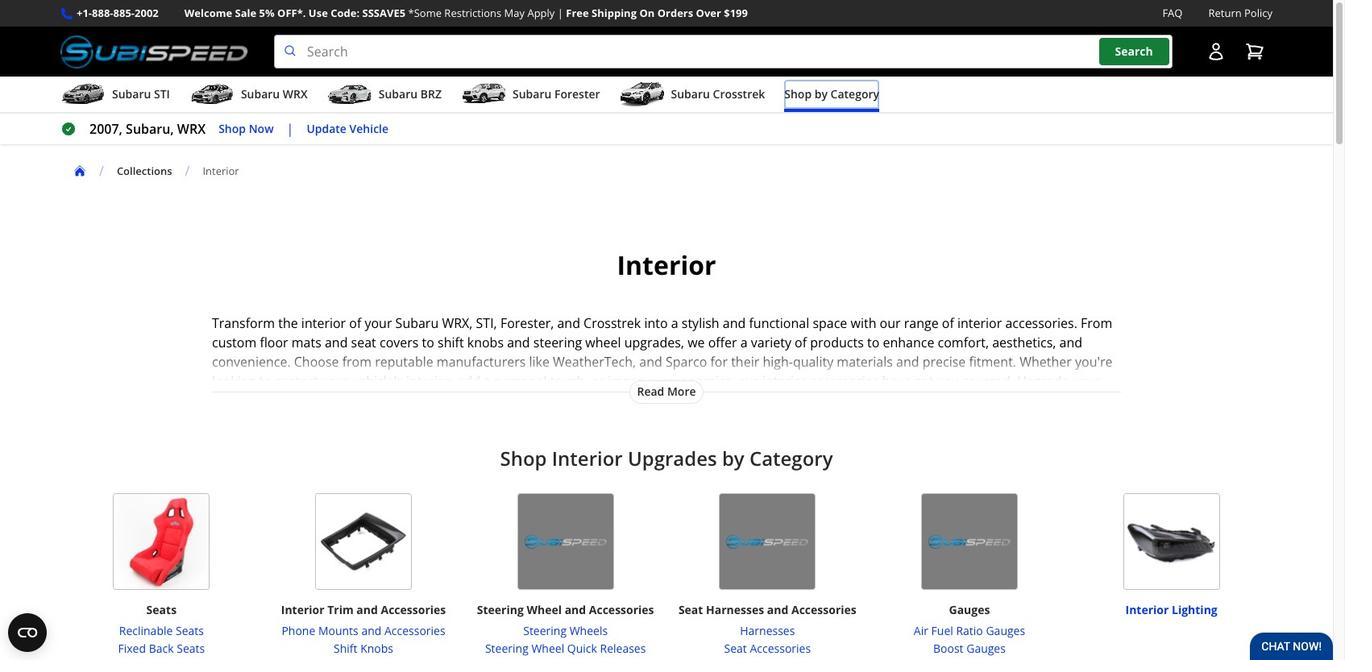 Task type: locate. For each thing, give the bounding box(es) containing it.
0 horizontal spatial our
[[738, 372, 759, 390]]

got
[[914, 372, 934, 390]]

of up the seat
[[349, 314, 361, 332]]

gauges image image
[[921, 493, 1018, 590]]

subaru left brz
[[379, 86, 418, 102]]

crosstrek down search input field
[[713, 86, 765, 102]]

interior up into
[[617, 248, 716, 282]]

shop inside dropdown button
[[784, 86, 812, 102]]

0 vertical spatial gauges
[[949, 602, 990, 617]]

1 vertical spatial steering
[[523, 623, 567, 638]]

a
[[671, 314, 678, 332], [740, 334, 748, 351], [484, 372, 491, 390], [415, 392, 422, 410]]

to left shift
[[422, 334, 434, 351]]

0 horizontal spatial crosstrek
[[584, 314, 641, 332]]

covers
[[380, 334, 419, 351]]

wheel up 'steering wheels' link
[[527, 602, 562, 617]]

steering up steering wheel quick releases link
[[523, 623, 567, 638]]

steering up 'steering wheels' link
[[477, 602, 524, 617]]

reclinable
[[119, 623, 173, 638]]

knobs
[[360, 641, 393, 656]]

interior left lighting
[[1126, 602, 1169, 617]]

1 vertical spatial category
[[749, 445, 833, 472]]

1 horizontal spatial of
[[795, 334, 807, 351]]

whether
[[1020, 353, 1072, 371]]

shop for shop now
[[219, 121, 246, 136]]

1 vertical spatial seats
[[176, 623, 204, 638]]

2 / from the left
[[185, 162, 190, 180]]

crosstrek inside transform the interior of your subaru wrx, sti, forester, and crosstrek into a stylish and functional space with our range of interior accessories. from custom floor mats and seat covers to shift knobs and steering wheel upgrades, we offer a variety of products to enhance comfort, aesthetics, and convenience. choose from reputable manufacturers like weathertech, and sparco for their high-quality materials and precise fitment. whether you're looking to protect your vehicle's interior, add a personal touch, or improve ergonomics, our interior accessories have got you covered. upgrade your subaru's interior today and enjoy a more enjoyable and personalized driving experience.
[[584, 314, 641, 332]]

steering
[[477, 602, 524, 617], [523, 623, 567, 638], [485, 641, 529, 656]]

comfort,
[[938, 334, 989, 351]]

seats image image
[[113, 493, 210, 590]]

subaru inside "dropdown button"
[[112, 86, 151, 102]]

subaru up now
[[241, 86, 280, 102]]

more
[[667, 384, 696, 399]]

return policy
[[1208, 6, 1273, 20]]

0 vertical spatial harnesses
[[706, 602, 764, 617]]

a subaru brz thumbnail image image
[[327, 82, 372, 106]]

driving
[[629, 392, 670, 410]]

by
[[815, 86, 828, 102], [722, 445, 744, 472]]

lighting
[[1172, 602, 1218, 617]]

1 vertical spatial seat
[[724, 641, 747, 656]]

upgrades,
[[624, 334, 684, 351]]

1 horizontal spatial shop
[[500, 445, 547, 472]]

0 vertical spatial |
[[557, 6, 563, 20]]

a subaru sti thumbnail image image
[[60, 82, 106, 106]]

a down interior,
[[415, 392, 422, 410]]

2 horizontal spatial to
[[867, 334, 880, 351]]

harnesses
[[706, 602, 764, 617], [740, 623, 795, 638]]

shop down enjoyable
[[500, 445, 547, 472]]

harnesses up seat accessories link
[[740, 623, 795, 638]]

0 horizontal spatial /
[[99, 162, 104, 180]]

2 vertical spatial shop
[[500, 445, 547, 472]]

from
[[1081, 314, 1112, 332]]

interior lighting image image
[[1123, 493, 1220, 590]]

our down "their"
[[738, 372, 759, 390]]

subaru
[[112, 86, 151, 102], [241, 86, 280, 102], [379, 86, 418, 102], [513, 86, 552, 102], [671, 86, 710, 102], [395, 314, 439, 332]]

you
[[937, 372, 959, 390]]

2 vertical spatial seats
[[177, 641, 205, 656]]

1 horizontal spatial |
[[557, 6, 563, 20]]

materials
[[837, 353, 893, 371]]

of
[[349, 314, 361, 332], [942, 314, 954, 332], [795, 334, 807, 351]]

reclinable seats link
[[118, 622, 205, 640]]

|
[[557, 6, 563, 20], [287, 120, 294, 138]]

to up materials
[[867, 334, 880, 351]]

forester,
[[500, 314, 554, 332]]

subaru for subaru wrx
[[241, 86, 280, 102]]

stylish
[[682, 314, 719, 332]]

space
[[813, 314, 847, 332]]

interior lighting link
[[1126, 595, 1218, 617]]

+1-888-885-2002
[[77, 6, 159, 20]]

sale
[[235, 6, 256, 20]]

1 / from the left
[[99, 162, 104, 180]]

1 vertical spatial shop
[[219, 121, 246, 136]]

button image
[[1207, 42, 1226, 61]]

1 vertical spatial by
[[722, 445, 744, 472]]

search button
[[1099, 38, 1169, 65]]

subaru crosstrek
[[671, 86, 765, 102]]

quality
[[793, 353, 833, 371]]

shop right subaru crosstrek at top
[[784, 86, 812, 102]]

products
[[810, 334, 864, 351]]

your up the seat
[[365, 314, 392, 332]]

off*.
[[277, 6, 306, 20]]

you're
[[1075, 353, 1113, 371]]

0 vertical spatial by
[[815, 86, 828, 102]]

seats up fixed back seats link
[[176, 623, 204, 638]]

1 vertical spatial wheel
[[531, 641, 564, 656]]

for
[[710, 353, 728, 371]]

seats right back
[[177, 641, 205, 656]]

shop
[[784, 86, 812, 102], [219, 121, 246, 136], [500, 445, 547, 472]]

steering
[[533, 334, 582, 351]]

fixed back seats link
[[118, 640, 205, 659]]

0 horizontal spatial shop
[[219, 121, 246, 136]]

| left free
[[557, 6, 563, 20]]

0 horizontal spatial seat
[[679, 602, 703, 617]]

accessories
[[810, 372, 879, 390]]

2 horizontal spatial shop
[[784, 86, 812, 102]]

0 vertical spatial category
[[831, 86, 879, 102]]

and up 'steering wheels' link
[[565, 602, 586, 617]]

1 horizontal spatial wrx
[[283, 86, 308, 102]]

gauges right ratio
[[986, 623, 1025, 638]]

high-
[[763, 353, 793, 371]]

gauges down air fuel ratio gauges link
[[967, 641, 1006, 656]]

sparco
[[666, 353, 707, 371]]

0 horizontal spatial wrx
[[177, 120, 206, 138]]

a subaru forester thumbnail image image
[[461, 82, 506, 106]]

interior down shop now link
[[203, 163, 239, 178]]

wrx down a subaru wrx thumbnail image
[[177, 120, 206, 138]]

seats up reclinable seats link
[[146, 602, 177, 617]]

wheel down 'steering wheels' link
[[531, 641, 564, 656]]

/
[[99, 162, 104, 180], [185, 162, 190, 180]]

floor
[[260, 334, 288, 351]]

subispeed logo image
[[60, 35, 248, 69]]

0 vertical spatial our
[[880, 314, 901, 332]]

our right with
[[880, 314, 901, 332]]

1 horizontal spatial /
[[185, 162, 190, 180]]

subaru up the covers
[[395, 314, 439, 332]]

transform
[[212, 314, 275, 332]]

/ left interior link
[[185, 162, 190, 180]]

subaru for subaru forester
[[513, 86, 552, 102]]

0 horizontal spatial your
[[322, 372, 349, 390]]

gauges up ratio
[[949, 602, 990, 617]]

shop interior upgrades by category
[[500, 445, 833, 472]]

and up you're on the right bottom of the page
[[1059, 334, 1082, 351]]

1 horizontal spatial crosstrek
[[713, 86, 765, 102]]

collections link down subaru, in the left of the page
[[117, 163, 185, 178]]

collections link
[[117, 163, 185, 178], [117, 163, 172, 178]]

1 horizontal spatial your
[[365, 314, 392, 332]]

/ right home icon
[[99, 162, 104, 180]]

1 horizontal spatial our
[[880, 314, 901, 332]]

may
[[504, 6, 525, 20]]

2 vertical spatial gauges
[[967, 641, 1006, 656]]

0 horizontal spatial |
[[287, 120, 294, 138]]

| right now
[[287, 120, 294, 138]]

subaru for subaru brz
[[379, 86, 418, 102]]

custom
[[212, 334, 256, 351]]

air fuel ratio gauges link
[[906, 622, 1033, 640]]

functional
[[749, 314, 809, 332]]

and up steering
[[557, 314, 580, 332]]

of up the quality on the bottom right of page
[[795, 334, 807, 351]]

harnesses up the harnesses link
[[706, 602, 764, 617]]

your down you're on the right bottom of the page
[[1072, 372, 1100, 390]]

touch,
[[550, 372, 588, 390]]

0 vertical spatial crosstrek
[[713, 86, 765, 102]]

of up comfort,
[[942, 314, 954, 332]]

subaru left sti
[[112, 86, 151, 102]]

1 vertical spatial wrx
[[177, 120, 206, 138]]

restrictions
[[444, 6, 502, 20]]

885-
[[113, 6, 135, 20]]

steering down 'steering wheels' link
[[485, 641, 529, 656]]

and up the harnesses link
[[767, 602, 789, 617]]

range
[[904, 314, 939, 332]]

wheel
[[527, 602, 562, 617], [531, 641, 564, 656]]

seat accessories link
[[711, 640, 824, 659]]

seat harnesses and accessories harnesses seat accessories
[[679, 602, 857, 656]]

mats
[[292, 334, 321, 351]]

wrx up update on the left top of the page
[[283, 86, 308, 102]]

interior
[[203, 163, 239, 178], [617, 248, 716, 282], [552, 445, 623, 472], [281, 602, 324, 617], [1126, 602, 1169, 617]]

experience.
[[674, 392, 743, 410]]

open widget image
[[8, 613, 47, 652]]

0 vertical spatial wrx
[[283, 86, 308, 102]]

subaru for subaru crosstrek
[[671, 86, 710, 102]]

crosstrek up wheel on the bottom of the page
[[584, 314, 641, 332]]

upgrades
[[628, 445, 717, 472]]

1 vertical spatial |
[[287, 120, 294, 138]]

interior
[[301, 314, 346, 332], [957, 314, 1002, 332], [762, 372, 807, 390], [268, 392, 312, 410]]

welcome
[[184, 6, 232, 20]]

interior up 'mats'
[[301, 314, 346, 332]]

update
[[307, 121, 346, 136]]

your
[[365, 314, 392, 332], [322, 372, 349, 390], [1072, 372, 1100, 390]]

shop left now
[[219, 121, 246, 136]]

precise
[[923, 353, 966, 371]]

+1-888-885-2002 link
[[77, 5, 159, 22]]

interior up the phone
[[281, 602, 324, 617]]

your up today
[[322, 372, 349, 390]]

1 vertical spatial crosstrek
[[584, 314, 641, 332]]

aesthetics,
[[992, 334, 1056, 351]]

category
[[831, 86, 879, 102], [749, 445, 833, 472]]

fitment.
[[969, 353, 1016, 371]]

gauges air fuel ratio gauges boost gauges
[[914, 602, 1025, 656]]

accessories inside steering wheel and accessories steering wheels steering wheel quick releases
[[589, 602, 654, 617]]

faq link
[[1163, 5, 1183, 22]]

0 horizontal spatial to
[[259, 372, 271, 390]]

1 horizontal spatial by
[[815, 86, 828, 102]]

to down convenience.
[[259, 372, 271, 390]]

0 vertical spatial shop
[[784, 86, 812, 102]]

0 vertical spatial seats
[[146, 602, 177, 617]]

convenience.
[[212, 353, 291, 371]]

more
[[425, 392, 458, 410]]

subaru left forester
[[513, 86, 552, 102]]

subaru right a subaru crosstrek thumbnail image
[[671, 86, 710, 102]]



Task type: vqa. For each thing, say whether or not it's contained in the screenshot.
'Drivetrain'
no



Task type: describe. For each thing, give the bounding box(es) containing it.
category inside dropdown button
[[831, 86, 879, 102]]

1 vertical spatial gauges
[[986, 623, 1025, 638]]

interior trim and accessories image image
[[315, 493, 412, 590]]

faq
[[1163, 6, 1183, 20]]

shop by category
[[784, 86, 879, 102]]

accessories.
[[1005, 314, 1077, 332]]

1 horizontal spatial seat
[[724, 641, 747, 656]]

into
[[644, 314, 668, 332]]

transform the interior of your subaru wrx, sti, forester, and crosstrek into a stylish and functional space with our range of interior accessories. from custom floor mats and seat covers to shift knobs and steering wheel upgrades, we offer a variety of products to enhance comfort, aesthetics, and convenience. choose from reputable manufacturers like weathertech, and sparco for their high-quality materials and precise fitment. whether you're looking to protect your vehicle's interior, add a personal touch, or improve ergonomics, our interior accessories have got you covered. upgrade your subaru's interior today and enjoy a more enjoyable and personalized driving experience.
[[212, 314, 1113, 410]]

steering wheel and accessories steering wheels steering wheel quick releases
[[477, 602, 654, 656]]

accessories for harnesses
[[791, 602, 857, 617]]

fuel
[[931, 623, 953, 638]]

return
[[1208, 6, 1242, 20]]

wheel
[[585, 334, 621, 351]]

by inside dropdown button
[[815, 86, 828, 102]]

collections
[[117, 163, 172, 178]]

subaru for subaru sti
[[112, 86, 151, 102]]

search input field
[[274, 35, 1173, 69]]

free
[[566, 6, 589, 20]]

search
[[1115, 44, 1153, 59]]

use
[[309, 6, 328, 20]]

harnesses link
[[711, 622, 824, 640]]

enjoyable
[[461, 392, 519, 410]]

subaru crosstrek button
[[619, 80, 765, 112]]

and down upgrades,
[[639, 353, 662, 371]]

interior inside interior trim and accessories phone mounts and accessories shift knobs
[[281, 602, 324, 617]]

shop for shop by category
[[784, 86, 812, 102]]

enjoy
[[379, 392, 412, 410]]

interior down "protect"
[[268, 392, 312, 410]]

now
[[249, 121, 274, 136]]

shop now
[[219, 121, 274, 136]]

home image
[[73, 165, 86, 177]]

boost gauges link
[[906, 640, 1033, 659]]

and down vehicle's
[[353, 392, 376, 410]]

2007,
[[89, 120, 122, 138]]

protect
[[275, 372, 318, 390]]

today
[[315, 392, 349, 410]]

2 horizontal spatial your
[[1072, 372, 1100, 390]]

and left the seat
[[325, 334, 348, 351]]

subaru sti button
[[60, 80, 170, 112]]

a right into
[[671, 314, 678, 332]]

code:
[[331, 6, 360, 20]]

0 horizontal spatial of
[[349, 314, 361, 332]]

*some
[[408, 6, 442, 20]]

accessories for phone mounts and accessories
[[381, 602, 446, 617]]

shift
[[438, 334, 464, 351]]

subaru forester
[[513, 86, 600, 102]]

collections link down 2007, subaru, wrx
[[117, 163, 172, 178]]

and up the phone mounts and accessories link
[[357, 602, 378, 617]]

and up offer
[[723, 314, 746, 332]]

over
[[696, 6, 721, 20]]

1 vertical spatial our
[[738, 372, 759, 390]]

5%
[[259, 6, 275, 20]]

policy
[[1244, 6, 1273, 20]]

/ for the collections link under subaru, in the left of the page
[[99, 162, 104, 180]]

0 vertical spatial steering
[[477, 602, 524, 617]]

interior down high- on the bottom right of page
[[762, 372, 807, 390]]

1 horizontal spatial to
[[422, 334, 434, 351]]

and down enhance
[[896, 353, 919, 371]]

and inside seat harnesses and accessories harnesses seat accessories
[[767, 602, 789, 617]]

shop now link
[[219, 120, 274, 138]]

manufacturers
[[437, 353, 526, 371]]

interior inside interior lighting link
[[1126, 602, 1169, 617]]

and up knobs
[[361, 623, 381, 638]]

update vehicle button
[[307, 120, 389, 138]]

0 vertical spatial seat
[[679, 602, 703, 617]]

reputable
[[375, 353, 433, 371]]

forester
[[554, 86, 600, 102]]

/ for interior link
[[185, 162, 190, 180]]

have
[[882, 372, 911, 390]]

welcome sale 5% off*. use code: sssave5 *some restrictions may apply | free shipping on orders over $199
[[184, 6, 748, 20]]

seat
[[351, 334, 376, 351]]

a subaru crosstrek thumbnail image image
[[619, 82, 665, 106]]

a subaru wrx thumbnail image image
[[189, 82, 234, 106]]

and down forester,
[[507, 334, 530, 351]]

2 horizontal spatial of
[[942, 314, 954, 332]]

steering wheel quick releases link
[[485, 640, 646, 659]]

crosstrek inside dropdown button
[[713, 86, 765, 102]]

a up "their"
[[740, 334, 748, 351]]

subaru,
[[126, 120, 174, 138]]

subaru wrx
[[241, 86, 308, 102]]

from
[[342, 353, 372, 371]]

subaru sti
[[112, 86, 170, 102]]

add
[[457, 372, 480, 390]]

fixed
[[118, 641, 146, 656]]

wrx inside dropdown button
[[283, 86, 308, 102]]

0 horizontal spatial by
[[722, 445, 744, 472]]

subaru brz button
[[327, 80, 442, 112]]

sssave5
[[362, 6, 406, 20]]

apply
[[527, 6, 555, 20]]

back
[[149, 641, 174, 656]]

air
[[914, 623, 928, 638]]

steering wheel and accessories image image
[[517, 493, 614, 590]]

phone mounts and accessories link
[[282, 622, 445, 640]]

subaru inside transform the interior of your subaru wrx, sti, forester, and crosstrek into a stylish and functional space with our range of interior accessories. from custom floor mats and seat covers to shift knobs and steering wheel upgrades, we offer a variety of products to enhance comfort, aesthetics, and convenience. choose from reputable manufacturers like weathertech, and sparco for their high-quality materials and precise fitment. whether you're looking to protect your vehicle's interior, add a personal touch, or improve ergonomics, our interior accessories have got you covered. upgrade your subaru's interior today and enjoy a more enjoyable and personalized driving experience.
[[395, 314, 439, 332]]

interior,
[[406, 372, 454, 390]]

and inside steering wheel and accessories steering wheels steering wheel quick releases
[[565, 602, 586, 617]]

2 vertical spatial steering
[[485, 641, 529, 656]]

subaru wrx button
[[189, 80, 308, 112]]

on
[[639, 6, 655, 20]]

accessories for steering wheels
[[589, 602, 654, 617]]

quick
[[567, 641, 597, 656]]

0 vertical spatial wheel
[[527, 602, 562, 617]]

interior trim and accessories phone mounts and accessories shift knobs
[[281, 602, 446, 656]]

personalized
[[549, 392, 626, 410]]

trim
[[327, 602, 354, 617]]

weathertech,
[[553, 353, 636, 371]]

improve
[[608, 372, 657, 390]]

releases
[[600, 641, 646, 656]]

and down the personal
[[522, 392, 545, 410]]

shop by category button
[[784, 80, 879, 112]]

sti,
[[476, 314, 497, 332]]

return policy link
[[1208, 5, 1273, 22]]

$199
[[724, 6, 748, 20]]

interior up comfort,
[[957, 314, 1002, 332]]

2007, subaru, wrx
[[89, 120, 206, 138]]

shop for shop interior upgrades by category
[[500, 445, 547, 472]]

seats reclinable seats fixed back seats
[[118, 602, 205, 656]]

2002
[[135, 6, 159, 20]]

1 vertical spatial harnesses
[[740, 623, 795, 638]]

personal
[[494, 372, 547, 390]]

888-
[[92, 6, 113, 20]]

phone
[[282, 623, 315, 638]]

a right the add on the bottom of the page
[[484, 372, 491, 390]]

interior down personalized
[[552, 445, 623, 472]]

ergonomics,
[[661, 372, 735, 390]]

seat harnesses and accessories image image
[[719, 493, 816, 590]]



